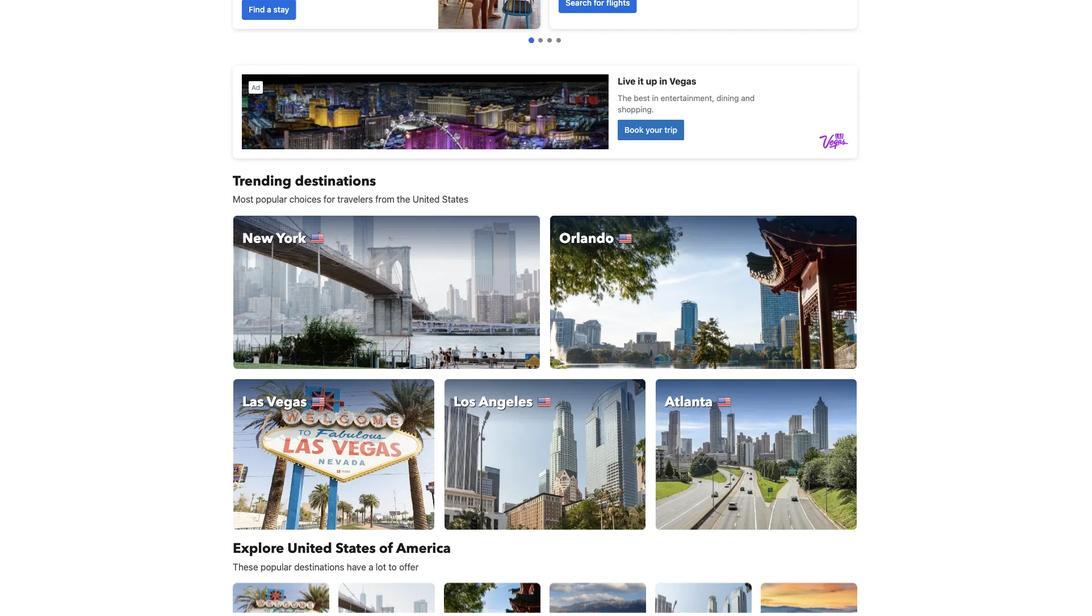 Task type: vqa. For each thing, say whether or not it's contained in the screenshot.
'a'
yes



Task type: locate. For each thing, give the bounding box(es) containing it.
0 vertical spatial united
[[413, 194, 440, 205]]

offer
[[399, 562, 419, 572]]

popular down trending
[[256, 194, 287, 205]]

angeles
[[479, 393, 533, 411]]

0 vertical spatial states
[[442, 194, 468, 205]]

progress bar
[[529, 37, 561, 43]]

stay
[[273, 5, 289, 14]]

1 horizontal spatial a
[[369, 562, 373, 572]]

1 vertical spatial states
[[336, 539, 376, 558]]

1 vertical spatial a
[[369, 562, 373, 572]]

these
[[233, 562, 258, 572]]

popular down explore
[[261, 562, 292, 572]]

trending destinations most popular choices for travelers from the united states
[[233, 172, 468, 205]]

new york
[[242, 229, 306, 248]]

1 vertical spatial popular
[[261, 562, 292, 572]]

states
[[442, 194, 468, 205], [336, 539, 376, 558]]

las vegas link
[[233, 379, 435, 531]]

0 vertical spatial popular
[[256, 194, 287, 205]]

1 vertical spatial destinations
[[294, 562, 344, 572]]

popular inside trending destinations most popular choices for travelers from the united states
[[256, 194, 287, 205]]

a left lot
[[369, 562, 373, 572]]

los angeles
[[454, 393, 533, 411]]

a inside explore united states of america these popular destinations have a lot to offer
[[369, 562, 373, 572]]

1 horizontal spatial united
[[413, 194, 440, 205]]

a
[[267, 5, 271, 14], [369, 562, 373, 572]]

explore united states of america these popular destinations have a lot to offer
[[233, 539, 451, 572]]

0 vertical spatial destinations
[[295, 172, 376, 191]]

find a stay link
[[242, 0, 296, 20]]

america
[[396, 539, 451, 558]]

0 horizontal spatial a
[[267, 5, 271, 14]]

united
[[413, 194, 440, 205], [287, 539, 332, 558]]

1 vertical spatial united
[[287, 539, 332, 558]]

las vegas
[[242, 393, 307, 411]]

states up have
[[336, 539, 376, 558]]

travelers
[[337, 194, 373, 205]]

united inside trending destinations most popular choices for travelers from the united states
[[413, 194, 440, 205]]

states inside trending destinations most popular choices for travelers from the united states
[[442, 194, 468, 205]]

0 horizontal spatial united
[[287, 539, 332, 558]]

0 horizontal spatial states
[[336, 539, 376, 558]]

most
[[233, 194, 253, 205]]

united inside explore united states of america these popular destinations have a lot to offer
[[287, 539, 332, 558]]

destinations up for on the top left of page
[[295, 172, 376, 191]]

destinations left have
[[294, 562, 344, 572]]

a left stay
[[267, 5, 271, 14]]

york
[[276, 229, 306, 248]]

find a stay
[[249, 5, 289, 14]]

atlanta link
[[655, 379, 857, 531]]

popular
[[256, 194, 287, 205], [261, 562, 292, 572]]

for
[[324, 194, 335, 205]]

states right the
[[442, 194, 468, 205]]

states inside explore united states of america these popular destinations have a lot to offer
[[336, 539, 376, 558]]

the
[[397, 194, 410, 205]]

destinations
[[295, 172, 376, 191], [294, 562, 344, 572]]

1 horizontal spatial states
[[442, 194, 468, 205]]

have
[[347, 562, 366, 572]]

find
[[249, 5, 265, 14]]

los
[[454, 393, 476, 411]]

to
[[389, 562, 397, 572]]

united right explore
[[287, 539, 332, 558]]

united right the
[[413, 194, 440, 205]]

los angeles link
[[444, 379, 646, 531]]

trending
[[233, 172, 292, 191]]



Task type: describe. For each thing, give the bounding box(es) containing it.
advertisement region
[[233, 65, 857, 158]]

explore
[[233, 539, 284, 558]]

new
[[242, 229, 273, 248]]

destinations inside explore united states of america these popular destinations have a lot to offer
[[294, 562, 344, 572]]

atlanta
[[665, 393, 713, 411]]

destinations inside trending destinations most popular choices for travelers from the united states
[[295, 172, 376, 191]]

of
[[379, 539, 393, 558]]

from
[[375, 194, 395, 205]]

take your longest vacation yet image
[[438, 0, 541, 29]]

orlando link
[[550, 215, 857, 370]]

new york link
[[233, 215, 541, 370]]

choices
[[289, 194, 321, 205]]

vegas
[[267, 393, 307, 411]]

orlando
[[559, 229, 614, 248]]

las
[[242, 393, 264, 411]]

lot
[[376, 562, 386, 572]]

0 vertical spatial a
[[267, 5, 271, 14]]

popular inside explore united states of america these popular destinations have a lot to offer
[[261, 562, 292, 572]]



